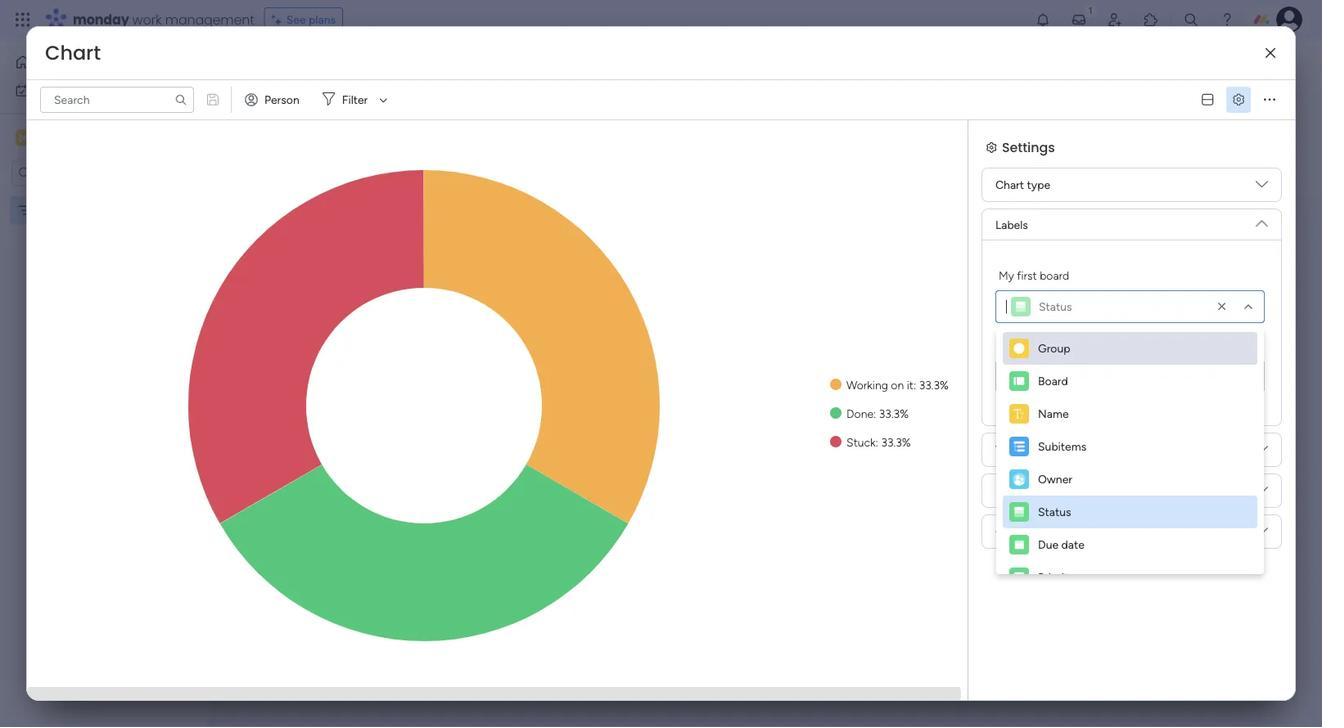 Task type: locate. For each thing, give the bounding box(es) containing it.
board
[[1038, 375, 1068, 388]]

2 vertical spatial board
[[1104, 338, 1134, 352]]

2 vertical spatial first
[[1082, 338, 1102, 352]]

1 horizontal spatial my first board
[[999, 269, 1069, 282]]

person button
[[238, 87, 309, 113]]

board up of
[[1040, 269, 1069, 282]]

work
[[132, 10, 162, 29], [55, 84, 79, 97]]

priority
[[1038, 571, 1075, 585]]

my down labels
[[999, 269, 1014, 282]]

subitems
[[999, 338, 1047, 352], [1038, 440, 1087, 454]]

1 horizontal spatial work
[[132, 10, 162, 29]]

workspace selection element
[[16, 128, 137, 149]]

add widget button
[[359, 96, 457, 122]]

owner
[[1038, 473, 1072, 487]]

1 vertical spatial work
[[55, 84, 79, 97]]

filter button
[[316, 87, 393, 113]]

new project button
[[248, 96, 325, 122]]

board inside heading
[[1104, 338, 1134, 352]]

settings
[[1025, 484, 1066, 498]]

33.3% right it
[[919, 378, 949, 392]]

:
[[914, 378, 916, 392], [874, 407, 876, 421], [876, 436, 878, 449]]

search everything image
[[1183, 11, 1199, 28]]

Filter dashboard by text search field
[[40, 87, 194, 113]]

2 dapulse dropdown down arrow image from the top
[[1256, 444, 1268, 462]]

settings
[[1002, 138, 1055, 156]]

0 horizontal spatial my first board
[[253, 53, 383, 81]]

board
[[325, 53, 383, 81], [1040, 269, 1069, 282], [1104, 338, 1134, 352]]

2 vertical spatial :
[[876, 436, 878, 449]]

project
[[281, 102, 318, 116]]

2 vertical spatial chart
[[269, 221, 311, 242]]

my first board inside field
[[253, 53, 383, 81]]

dapulse dropdown down arrow image
[[1256, 211, 1268, 230], [1256, 444, 1268, 462], [1256, 526, 1268, 544]]

my first board
[[253, 53, 383, 81], [999, 269, 1069, 282]]

my right of
[[1063, 338, 1079, 352]]

1 vertical spatial :
[[874, 407, 876, 421]]

0 vertical spatial status
[[1039, 300, 1072, 314]]

0 vertical spatial subitems
[[999, 338, 1047, 352]]

list box
[[0, 193, 209, 445]]

1 vertical spatial my first board
[[999, 269, 1069, 282]]

my first board heading
[[999, 267, 1069, 284]]

None search field
[[40, 87, 194, 113]]

chart
[[45, 39, 101, 67], [995, 178, 1024, 192], [269, 221, 311, 242]]

0 vertical spatial board
[[325, 53, 383, 81]]

choose groups
[[995, 525, 1074, 539]]

0 vertical spatial first
[[286, 53, 321, 81]]

1 vertical spatial dapulse dropdown down arrow image
[[1256, 444, 1268, 462]]

0 vertical spatial :
[[914, 378, 916, 392]]

option
[[0, 196, 209, 199]]

0 horizontal spatial work
[[55, 84, 79, 97]]

first inside field
[[286, 53, 321, 81]]

first right of
[[1082, 338, 1102, 352]]

1 dapulse dropdown down arrow image from the top
[[1256, 178, 1268, 197]]

0 horizontal spatial chart
[[45, 39, 101, 67]]

new project
[[255, 102, 318, 116]]

workspace image
[[16, 129, 32, 147]]

1 horizontal spatial board
[[1040, 269, 1069, 282]]

name
[[1038, 407, 1069, 421]]

: right the on at the bottom right
[[914, 378, 916, 392]]

my inside heading
[[999, 269, 1014, 282]]

subitems of my first board heading
[[999, 336, 1134, 354]]

3 dapulse dropdown down arrow image from the top
[[1256, 526, 1268, 544]]

first down labels
[[1017, 269, 1037, 282]]

my up person popup button
[[253, 53, 281, 81]]

labels
[[995, 218, 1028, 232]]

main workspace
[[38, 130, 134, 146]]

Chart field
[[41, 39, 105, 67]]

1 vertical spatial dapulse dropdown down arrow image
[[1256, 485, 1268, 503]]

my first board inside "group"
[[999, 269, 1069, 282]]

work right monday on the left top
[[132, 10, 162, 29]]

values
[[995, 443, 1029, 457]]

my first board for my first board "group"
[[999, 269, 1069, 282]]

1 dapulse dropdown down arrow image from the top
[[1256, 211, 1268, 230]]

no
[[1013, 370, 1028, 384]]

0 horizontal spatial first
[[286, 53, 321, 81]]

first for my first board "group"
[[1017, 269, 1037, 282]]

dapulse dropdown down arrow image for choose groups
[[1256, 526, 1268, 544]]

2 vertical spatial 33.3%
[[881, 436, 911, 449]]

subitems up owner
[[1038, 440, 1087, 454]]

1 vertical spatial first
[[1017, 269, 1037, 282]]

0 vertical spatial dapulse dropdown down arrow image
[[1256, 178, 1268, 197]]

my
[[253, 53, 281, 81], [36, 84, 52, 97], [999, 269, 1014, 282], [1063, 338, 1079, 352]]

first inside heading
[[1017, 269, 1037, 282]]

1 image
[[1083, 1, 1098, 19]]

first for the my first board field
[[286, 53, 321, 81]]

1 horizontal spatial first
[[1017, 269, 1037, 282]]

chart main content
[[217, 199, 1322, 728]]

1 vertical spatial chart
[[995, 178, 1024, 192]]

1 vertical spatial 33.3%
[[879, 407, 909, 421]]

work inside "my work" button
[[55, 84, 79, 97]]

0 vertical spatial my first board
[[253, 53, 383, 81]]

status up of
[[1039, 300, 1072, 314]]

board for the my first board field
[[325, 53, 383, 81]]

my first board down labels
[[999, 269, 1069, 282]]

filter
[[342, 93, 368, 107]]

see plans button
[[264, 7, 343, 32]]

2 vertical spatial dapulse dropdown down arrow image
[[1256, 526, 1268, 544]]

subitems inside heading
[[999, 338, 1047, 352]]

apps image
[[1143, 11, 1159, 28]]

subitems up no
[[999, 338, 1047, 352]]

my down home
[[36, 84, 52, 97]]

dapulse dropdown down arrow image
[[1256, 178, 1268, 197], [1256, 485, 1268, 503]]

selection
[[1031, 370, 1078, 384]]

see plans
[[286, 13, 336, 27]]

stuck
[[846, 436, 876, 449]]

1 vertical spatial status
[[1038, 506, 1071, 519]]

board up filter popup button on the left of page
[[325, 53, 383, 81]]

board inside heading
[[1040, 269, 1069, 282]]

stuck : 33.3%
[[846, 436, 911, 449]]

0 vertical spatial work
[[132, 10, 162, 29]]

on
[[891, 378, 904, 392]]

0 horizontal spatial board
[[325, 53, 383, 81]]

: up the stuck : 33.3%
[[874, 407, 876, 421]]

status up "groups"
[[1038, 506, 1071, 519]]

my first board group
[[995, 267, 1265, 323]]

first up person
[[286, 53, 321, 81]]

work for my
[[55, 84, 79, 97]]

dapulse dropdown down arrow image for chart type
[[1256, 178, 1268, 197]]

chart type
[[995, 178, 1050, 192]]

board inside field
[[325, 53, 383, 81]]

33.3% down the on at the bottom right
[[879, 407, 909, 421]]

subitems of my first board
[[999, 338, 1134, 352]]

first
[[286, 53, 321, 81], [1017, 269, 1037, 282], [1082, 338, 1102, 352]]

1 horizontal spatial chart
[[269, 221, 311, 242]]

choose
[[995, 525, 1035, 539]]

work down home
[[55, 84, 79, 97]]

33.3% down done : 33.3%
[[881, 436, 911, 449]]

new
[[255, 102, 279, 116]]

person
[[264, 93, 299, 107]]

subitems of my first board group
[[995, 336, 1265, 393]]

2 horizontal spatial first
[[1082, 338, 1102, 352]]

1 vertical spatial subitems
[[1038, 440, 1087, 454]]

home button
[[10, 49, 176, 75]]

1 vertical spatial board
[[1040, 269, 1069, 282]]

widget
[[413, 102, 449, 116]]

board down my first board "group"
[[1104, 338, 1134, 352]]

m
[[19, 131, 29, 145]]

: down done : 33.3%
[[876, 436, 878, 449]]

see
[[286, 13, 306, 27]]

my first board up 'project'
[[253, 53, 383, 81]]

2 horizontal spatial board
[[1104, 338, 1134, 352]]

2 dapulse dropdown down arrow image from the top
[[1256, 485, 1268, 503]]

status
[[1039, 300, 1072, 314], [1038, 506, 1071, 519]]

0 vertical spatial dapulse dropdown down arrow image
[[1256, 211, 1268, 230]]

33.3%
[[919, 378, 949, 392], [879, 407, 909, 421], [881, 436, 911, 449]]



Task type: vqa. For each thing, say whether or not it's contained in the screenshot.
leftmost chart
yes



Task type: describe. For each thing, give the bounding box(es) containing it.
board for my first board "group"
[[1040, 269, 1069, 282]]

workspace
[[70, 130, 134, 146]]

more
[[995, 484, 1022, 498]]

status inside my first board "group"
[[1039, 300, 1072, 314]]

dapulse dropdown down arrow image for more settings
[[1256, 485, 1268, 503]]

subitems for subitems
[[1038, 440, 1087, 454]]

of
[[1050, 338, 1060, 352]]

plans
[[309, 13, 336, 27]]

arrow down image
[[374, 90, 393, 110]]

help image
[[1219, 11, 1235, 28]]

group
[[1038, 342, 1070, 356]]

it
[[907, 378, 914, 392]]

Search field
[[484, 98, 533, 121]]

my first board for the my first board field
[[253, 53, 383, 81]]

My first board field
[[249, 53, 387, 81]]

invite members image
[[1107, 11, 1123, 28]]

my work
[[36, 84, 79, 97]]

2 horizontal spatial chart
[[995, 178, 1024, 192]]

: for stuck : 33.3%
[[876, 436, 878, 449]]

0 vertical spatial chart
[[45, 39, 101, 67]]

notifications image
[[1035, 11, 1051, 28]]

my work button
[[10, 77, 176, 104]]

groups
[[1038, 525, 1074, 539]]

monday
[[73, 10, 129, 29]]

v2 settings line image
[[1233, 94, 1244, 106]]

monday work management
[[73, 10, 254, 29]]

work for monday
[[132, 10, 162, 29]]

33.3% for done : 33.3%
[[879, 407, 909, 421]]

dapulse x slim image
[[1266, 47, 1275, 59]]

dapulse dropdown down arrow image for values
[[1256, 444, 1268, 462]]

add
[[390, 102, 411, 116]]

add widget
[[390, 102, 449, 116]]

due date
[[1038, 538, 1085, 552]]

: for done : 33.3%
[[874, 407, 876, 421]]

date
[[1061, 538, 1085, 552]]

chart inside main content
[[269, 221, 311, 242]]

main
[[38, 130, 66, 146]]

first inside heading
[[1082, 338, 1102, 352]]

0 vertical spatial 33.3%
[[919, 378, 949, 392]]

done
[[846, 407, 874, 421]]

v2 split view image
[[1202, 94, 1213, 106]]

my inside button
[[36, 84, 52, 97]]

select product image
[[15, 11, 31, 28]]

my inside field
[[253, 53, 281, 81]]

type
[[1027, 178, 1050, 192]]

inbox image
[[1071, 11, 1087, 28]]

33.3% for stuck : 33.3%
[[881, 436, 911, 449]]

no selection
[[1013, 370, 1078, 384]]

dapulse dropdown down arrow image for labels
[[1256, 211, 1268, 230]]

working
[[846, 378, 888, 392]]

search image
[[174, 93, 187, 106]]

management
[[165, 10, 254, 29]]

my inside heading
[[1063, 338, 1079, 352]]

working on it : 33.3%
[[846, 378, 949, 392]]

done : 33.3%
[[846, 407, 909, 421]]

subitems for subitems of my first board
[[999, 338, 1047, 352]]

more settings
[[995, 484, 1066, 498]]

john smith image
[[1276, 7, 1302, 33]]

due
[[1038, 538, 1059, 552]]

home
[[38, 55, 69, 69]]

more dots image
[[1264, 94, 1275, 106]]



